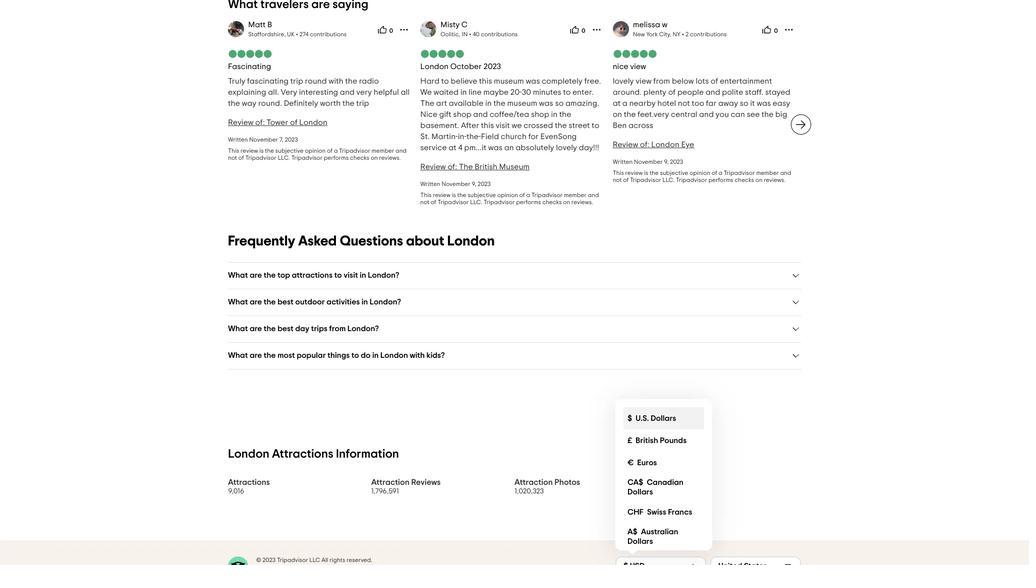 Task type: vqa. For each thing, say whether or not it's contained in the screenshot.
0 BUTTON
yes



Task type: describe. For each thing, give the bounding box(es) containing it.
in inside what are the top attractions to visit in london? "dropdown button"
[[360, 272, 366, 280]]

0 horizontal spatial trip
[[291, 77, 303, 85]]

member for lovely view from below lots of entertainment around. plenty of people and polite staff. stayed at a nearby hotel not too far away so it was easy on the feet.very central and you can see the big ben across
[[757, 170, 780, 176]]

the right worth
[[343, 99, 355, 108]]

nice view
[[613, 63, 647, 71]]

attractions
[[292, 272, 333, 280]]

october
[[451, 63, 482, 71]]

what are the best outdoor activities in london?
[[228, 298, 401, 306]]

too
[[692, 99, 705, 108]]

is for london
[[645, 170, 649, 176]]

subjective for british
[[468, 192, 496, 198]]

eye
[[682, 141, 695, 149]]

all
[[401, 88, 410, 96]]

london up attractions 9,016
[[228, 449, 270, 461]]

this for review of: london eye
[[613, 170, 624, 176]]

helpful
[[374, 88, 399, 96]]

review for review of: the british museum
[[421, 163, 446, 171]]

attractions 9,016
[[228, 479, 270, 496]]

most
[[278, 352, 295, 360]]

2
[[686, 31, 689, 37]]

member for truly fascinating trip round with the radio explaining all. very interesting and very helpful all the way round. definitely worth the trip
[[372, 148, 395, 154]]

across
[[629, 122, 654, 130]]

next image
[[796, 119, 808, 131]]

w
[[663, 21, 668, 29]]

away
[[719, 99, 739, 108]]

was down 'field'
[[489, 144, 503, 152]]

is for the
[[452, 192, 456, 198]]

we
[[421, 88, 432, 96]]

the inside what are the top attractions to visit in london? "dropdown button"
[[264, 272, 276, 280]]

the down review of: london eye
[[650, 170, 659, 176]]

street
[[569, 122, 590, 130]]

very
[[357, 88, 372, 96]]

people
[[678, 88, 704, 96]]

from inside what are the best day trips from london? dropdown button
[[329, 325, 346, 333]]

pounds
[[660, 437, 687, 445]]

in
[[462, 31, 468, 37]]

what for what are the best day trips from london?
[[228, 325, 248, 333]]

you
[[716, 111, 730, 119]]

local time
[[658, 479, 699, 487]]

staff.
[[746, 88, 764, 96]]

$  u.s. dollars
[[628, 415, 677, 423]]

in down believe
[[461, 88, 467, 96]]

reviews. for lovely view from below lots of entertainment around. plenty of people and polite staff. stayed at a nearby hotel not too far away so it was easy on the feet.very central and you can see the big ben across
[[764, 177, 786, 183]]

not for hard to believe this museum was completely free. we waited in line maybe 20-30 minutes to enter. the art available in the museum was so amazing. nice gift shop and coffee/tea shop in the basement.  after this visit we crossed the street to st. martin-in-the-field church for evensong service at 4 pm...it was an absolutely lovely day!!!
[[421, 199, 430, 205]]

5.0 of 5 bubbles image for london october 2023
[[421, 50, 465, 58]]

london? for what are the best outdoor activities in london?
[[370, 298, 401, 306]]

2 shop from the left
[[531, 111, 550, 119]]

around.
[[613, 88, 642, 96]]

matt b link
[[248, 21, 272, 29]]

llc
[[310, 558, 320, 564]]

in inside what are the most popular things to do in london with kids? 'dropdown button'
[[373, 352, 379, 360]]

popular
[[297, 352, 326, 360]]

checks for review of: london eye
[[735, 177, 755, 183]]

€  euros
[[628, 459, 658, 467]]

what are the most popular things to do in london with kids? button
[[228, 351, 802, 361]]

review for review of: london eye
[[613, 141, 639, 149]]

british
[[475, 163, 498, 171]]

misty c oolitic, in 40 contributions
[[441, 21, 518, 37]]

ben
[[613, 122, 627, 130]]

on inside lovely view from below lots of entertainment around. plenty of people and polite staff. stayed at a nearby hotel not too far away so it was easy on the feet.very central and you can see the big ben across
[[613, 111, 623, 119]]

1 0 from the left
[[390, 28, 393, 34]]

written november 7, 2023 this review is the subjective opinion of a tripadvisor member and not of tripadvisor llc. tripadvisor performs checks on reviews.
[[228, 137, 407, 161]]

city,
[[660, 31, 672, 37]]

on for hard to believe this museum was completely free. we waited in line maybe 20-30 minutes to enter. the art available in the museum was so amazing. nice gift shop and coffee/tea shop in the basement.  after this visit we crossed the street to st. martin-in-the-field church for evensong service at 4 pm...it was an absolutely lovely day!!!
[[564, 199, 571, 205]]

ca$  canadian
[[628, 479, 684, 487]]

review for the
[[433, 192, 451, 198]]

martin-
[[432, 133, 458, 141]]

a$  australian dollars
[[628, 529, 679, 546]]

london october 2023
[[421, 63, 501, 71]]

best for day
[[278, 325, 294, 333]]

opinion for of
[[305, 148, 326, 154]]

york
[[647, 31, 658, 37]]

1 vertical spatial trip
[[357, 99, 369, 108]]

2023 for lovely view from below lots of entertainment around. plenty of people and polite staff. stayed at a nearby hotel not too far away so it was easy on the feet.very central and you can see the big ben across
[[671, 159, 684, 165]]

to down completely
[[564, 88, 571, 96]]

the down review of: the british museum
[[458, 192, 467, 198]]

field
[[481, 133, 499, 141]]

amazing.
[[566, 99, 600, 108]]

not for lovely view from below lots of entertainment around. plenty of people and polite staff. stayed at a nearby hotel not too far away so it was easy on the feet.very central and you can see the big ben across
[[613, 177, 622, 183]]

£  british
[[628, 437, 659, 445]]

all.
[[268, 88, 279, 96]]

performs for review of: the british museum
[[517, 199, 541, 205]]

about
[[406, 235, 445, 249]]

dollars for $  u.s. dollars
[[651, 415, 677, 423]]

activities
[[327, 298, 360, 306]]

feet.very
[[638, 111, 670, 119]]

0 vertical spatial this
[[480, 77, 493, 85]]

line
[[469, 88, 482, 96]]

the inside what are the most popular things to do in london with kids? 'dropdown button'
[[264, 352, 276, 360]]

london left the eye
[[652, 141, 680, 149]]

open options menu image
[[592, 25, 602, 35]]

5.0 of 5 bubbles image for fascinating
[[228, 50, 273, 58]]

what for what are the best outdoor activities in london?
[[228, 298, 248, 306]]

of: for london
[[641, 141, 650, 149]]

© 2023 tripadvisor llc all rights reserved.
[[256, 558, 373, 564]]

review of: tower of london link
[[228, 119, 328, 127]]

enter.
[[573, 88, 594, 96]]

4
[[459, 144, 463, 152]]

a for truly fascinating trip round with the radio explaining all. very interesting and very helpful all the way round. definitely worth the trip
[[334, 148, 338, 154]]

pm...it
[[465, 144, 487, 152]]

1 0 button from the left
[[375, 22, 396, 38]]

the left big
[[762, 111, 774, 119]]

melissa w link
[[633, 21, 668, 29]]

day
[[295, 325, 310, 333]]

completely
[[542, 77, 583, 85]]

written for review of: tower of london
[[228, 137, 248, 143]]

9, for the
[[472, 181, 477, 187]]

london down definitely
[[300, 119, 328, 127]]

chf  swiss francs
[[628, 509, 693, 517]]

what for what are the top attractions to visit in london?
[[228, 272, 248, 280]]

open options menu image for lovely view from below lots of entertainment around. plenty of people and polite staff. stayed at a nearby hotel not too far away so it was easy on the feet.very central and you can see the big ben across
[[785, 25, 795, 35]]

are for what are the top attractions to visit in london?
[[250, 272, 262, 280]]

with inside 'dropdown button'
[[410, 352, 425, 360]]

round
[[305, 77, 327, 85]]

review of: london eye link
[[613, 141, 695, 149]]

central
[[671, 111, 698, 119]]

not inside lovely view from below lots of entertainment around. plenty of people and polite staff. stayed at a nearby hotel not too far away so it was easy on the feet.very central and you can see the big ben across
[[678, 99, 690, 108]]

reviews. for truly fascinating trip round with the radio explaining all. very interesting and very helpful all the way round. definitely worth the trip
[[379, 155, 401, 161]]

was up 30
[[526, 77, 540, 85]]

llc. for tower
[[278, 155, 290, 161]]

radio
[[359, 77, 379, 85]]

performs for review of: tower of london
[[324, 155, 349, 161]]

visit inside "dropdown button"
[[344, 272, 358, 280]]

available
[[449, 99, 484, 108]]

on for truly fascinating trip round with the radio explaining all. very interesting and very helpful all the way round. definitely worth the trip
[[371, 155, 378, 161]]

ny
[[673, 31, 681, 37]]

what are the best day trips from london?
[[228, 325, 379, 333]]

checks for review of: tower of london
[[350, 155, 370, 161]]

london up hard
[[421, 63, 449, 71]]

1 vertical spatial this
[[481, 122, 494, 130]]

the up very
[[345, 77, 358, 85]]

lovely view from below lots of entertainment around. plenty of people and polite staff. stayed at a nearby hotel not too far away so it was easy on the feet.very central and you can see the big ben across
[[613, 77, 791, 130]]

in down maybe
[[486, 99, 492, 108]]

so inside hard to believe this museum was completely free. we waited in line maybe 20-30 minutes to enter. the art available in the museum was so amazing. nice gift shop and coffee/tea shop in the basement.  after this visit we crossed the street to st. martin-in-the-field church for evensong service at 4 pm...it was an absolutely lovely day!!!
[[556, 99, 564, 108]]

are for what are the best day trips from london?
[[250, 325, 262, 333]]

the inside what are the best day trips from london? dropdown button
[[264, 325, 276, 333]]

previous image
[[222, 119, 234, 131]]

london right about
[[448, 235, 495, 249]]

november for the
[[442, 181, 471, 187]]

outdoor
[[295, 298, 325, 306]]

nice view link
[[613, 63, 647, 71]]

misty
[[441, 21, 460, 29]]

plenty
[[644, 88, 667, 96]]

a$  australian
[[628, 529, 679, 537]]

misty c image
[[421, 21, 437, 37]]

kids?
[[427, 352, 445, 360]]

$  u.s.
[[628, 415, 649, 423]]

definitely
[[284, 99, 318, 108]]

what are the top attractions to visit in london?
[[228, 272, 400, 280]]

after
[[461, 122, 480, 130]]

1 shop from the left
[[454, 111, 472, 119]]

london? for what are the best day trips from london?
[[348, 325, 379, 333]]

gift
[[440, 111, 452, 119]]

c
[[462, 21, 468, 29]]

review of: the british museum
[[421, 163, 530, 171]]

the down maybe
[[494, 99, 506, 108]]

trips
[[311, 325, 328, 333]]

nice
[[421, 111, 438, 119]]



Task type: locate. For each thing, give the bounding box(es) containing it.
2 vertical spatial dollars
[[628, 538, 654, 546]]

1 are from the top
[[250, 272, 262, 280]]

on for lovely view from below lots of entertainment around. plenty of people and polite staff. stayed at a nearby hotel not too far away so it was easy on the feet.very central and you can see the big ben across
[[756, 177, 763, 183]]

from inside lovely view from below lots of entertainment around. plenty of people and polite staff. stayed at a nearby hotel not too far away so it was easy on the feet.very central and you can see the big ben across
[[654, 77, 671, 85]]

very
[[281, 88, 297, 96]]

2 vertical spatial this
[[421, 192, 432, 198]]

written down service
[[421, 181, 441, 187]]

0 horizontal spatial 5.0 of 5 bubbles image
[[228, 50, 273, 58]]

1 horizontal spatial 0
[[582, 28, 586, 34]]

asked
[[298, 235, 337, 249]]

0 horizontal spatial reviews.
[[379, 155, 401, 161]]

1 vertical spatial subjective
[[661, 170, 689, 176]]

1 horizontal spatial visit
[[496, 122, 510, 130]]

1 horizontal spatial so
[[740, 99, 749, 108]]

dollars inside ca$  canadian dollars
[[628, 489, 654, 497]]

polite
[[723, 88, 744, 96]]

dollars up £  british pounds
[[651, 415, 677, 423]]

it
[[751, 99, 755, 108]]

1 vertical spatial performs
[[709, 177, 734, 183]]

0 horizontal spatial written november 9, 2023 this review is the subjective opinion of a tripadvisor member and not of tripadvisor llc. tripadvisor performs checks on reviews.
[[421, 181, 599, 205]]

shop up the crossed
[[531, 111, 550, 119]]

2 vertical spatial checks
[[543, 199, 562, 205]]

0 vertical spatial attractions
[[272, 449, 334, 461]]

review for london
[[626, 170, 643, 176]]

1 vertical spatial view
[[636, 77, 652, 85]]

0 horizontal spatial member
[[372, 148, 395, 154]]

from right trips
[[329, 325, 346, 333]]

is for tower
[[260, 148, 264, 154]]

this for review of: the british museum
[[421, 192, 432, 198]]

0 vertical spatial performs
[[324, 155, 349, 161]]

reviews
[[412, 479, 441, 487]]

day!!!
[[579, 144, 600, 152]]

0 horizontal spatial subjective
[[276, 148, 304, 154]]

0 horizontal spatial review
[[228, 119, 254, 127]]

1,796,591
[[372, 489, 399, 496]]

2 horizontal spatial checks
[[735, 177, 755, 183]]

performs inside written november 7, 2023 this review is the subjective opinion of a tripadvisor member and not of tripadvisor llc. tripadvisor performs checks on reviews.
[[324, 155, 349, 161]]

4 are from the top
[[250, 352, 262, 360]]

1 vertical spatial lovely
[[556, 144, 578, 152]]

0 button for nice
[[760, 22, 782, 38]]

service
[[421, 144, 447, 152]]

london? inside dropdown button
[[370, 298, 401, 306]]

lovely up around.
[[613, 77, 634, 85]]

in right activities
[[362, 298, 368, 306]]

subjective down british
[[468, 192, 496, 198]]

opinion down museum
[[498, 192, 518, 198]]

review down service
[[421, 163, 446, 171]]

new
[[633, 31, 645, 37]]

0 horizontal spatial opinion
[[305, 148, 326, 154]]

museum
[[494, 77, 524, 85], [508, 99, 538, 108]]

1 horizontal spatial 9,
[[665, 159, 669, 165]]

opinion inside written november 7, 2023 this review is the subjective opinion of a tripadvisor member and not of tripadvisor llc. tripadvisor performs checks on reviews.
[[305, 148, 326, 154]]

open options menu image
[[400, 25, 410, 35], [785, 25, 795, 35]]

museum down 30
[[508, 99, 538, 108]]

november left 7,
[[249, 137, 278, 143]]

2023 for hard to believe this museum was completely free. we waited in line maybe 20-30 minutes to enter. the art available in the museum was so amazing. nice gift shop and coffee/tea shop in the basement.  after this visit we crossed the street to st. martin-in-the-field church for evensong service at 4 pm...it was an absolutely lovely day!!!
[[478, 181, 491, 187]]

1 horizontal spatial trip
[[357, 99, 369, 108]]

with left kids?
[[410, 352, 425, 360]]

francs
[[669, 509, 693, 517]]

2 horizontal spatial november
[[634, 159, 663, 165]]

2 horizontal spatial performs
[[709, 177, 734, 183]]

what inside "dropdown button"
[[228, 272, 248, 280]]

visit
[[496, 122, 510, 130], [344, 272, 358, 280]]

2 horizontal spatial review
[[613, 141, 639, 149]]

2 attraction from the left
[[515, 479, 553, 487]]

1 what from the top
[[228, 272, 248, 280]]

1 horizontal spatial the
[[459, 163, 473, 171]]

london?
[[368, 272, 400, 280], [370, 298, 401, 306], [348, 325, 379, 333]]

questions
[[340, 235, 403, 249]]

member inside written november 7, 2023 this review is the subjective opinion of a tripadvisor member and not of tripadvisor llc. tripadvisor performs checks on reviews.
[[372, 148, 395, 154]]

subjective inside written november 7, 2023 this review is the subjective opinion of a tripadvisor member and not of tripadvisor llc. tripadvisor performs checks on reviews.
[[276, 148, 304, 154]]

0 vertical spatial best
[[278, 298, 294, 306]]

llc. down 7,
[[278, 155, 290, 161]]

the inside hard to believe this museum was completely free. we waited in line maybe 20-30 minutes to enter. the art available in the museum was so amazing. nice gift shop and coffee/tea shop in the basement.  after this visit we crossed the street to st. martin-in-the-field church for evensong service at 4 pm...it was an absolutely lovely day!!!
[[421, 99, 435, 108]]

20-
[[511, 88, 522, 96]]

member for hard to believe this museum was completely free. we waited in line maybe 20-30 minutes to enter. the art available in the museum was so amazing. nice gift shop and coffee/tea shop in the basement.  after this visit we crossed the street to st. martin-in-the-field church for evensong service at 4 pm...it was an absolutely lovely day!!!
[[564, 192, 587, 198]]

opinion down review of: tower of london
[[305, 148, 326, 154]]

2 vertical spatial november
[[442, 181, 471, 187]]

november
[[249, 137, 278, 143], [634, 159, 663, 165], [442, 181, 471, 187]]

5.0 of 5 bubbles image
[[228, 50, 273, 58], [421, 50, 465, 58], [613, 50, 658, 58]]

see
[[747, 111, 760, 119]]

staffordshire,
[[248, 31, 286, 37]]

is down review of: tower of london
[[260, 148, 264, 154]]

llc. inside written november 7, 2023 this review is the subjective opinion of a tripadvisor member and not of tripadvisor llc. tripadvisor performs checks on reviews.
[[278, 155, 290, 161]]

1 vertical spatial with
[[410, 352, 425, 360]]

1 open options menu image from the left
[[400, 25, 410, 35]]

review for review of: tower of london
[[228, 119, 254, 127]]

lovely inside lovely view from below lots of entertainment around. plenty of people and polite staff. stayed at a nearby hotel not too far away so it was easy on the feet.very central and you can see the big ben across
[[613, 77, 634, 85]]

0 horizontal spatial the
[[421, 99, 435, 108]]

1 best from the top
[[278, 298, 294, 306]]

attraction for attraction reviews
[[372, 479, 410, 487]]

with inside truly fascinating trip round with the radio explaining all. very interesting and very helpful all the way round. definitely worth the trip
[[329, 77, 344, 85]]

and inside truly fascinating trip round with the radio explaining all. very interesting and very helpful all the way round. definitely worth the trip
[[340, 88, 355, 96]]

this down the previous icon
[[228, 148, 239, 154]]

2 horizontal spatial review
[[626, 170, 643, 176]]

at left the 4
[[449, 144, 457, 152]]

november down review of: the british museum
[[442, 181, 471, 187]]

dollars down a$  australian
[[628, 538, 654, 546]]

and inside written november 7, 2023 this review is the subjective opinion of a tripadvisor member and not of tripadvisor llc. tripadvisor performs checks on reviews.
[[396, 148, 407, 154]]

in inside what are the best outdoor activities in london? dropdown button
[[362, 298, 368, 306]]

1 horizontal spatial checks
[[543, 199, 562, 205]]

attraction reviews 1,796,591
[[372, 479, 441, 496]]

review of: london eye
[[613, 141, 695, 149]]

0 horizontal spatial 0
[[390, 28, 393, 34]]

matt b staffordshire, uk 274 contributions
[[248, 21, 347, 37]]

0 horizontal spatial so
[[556, 99, 564, 108]]

1 vertical spatial london?
[[370, 298, 401, 306]]

0 horizontal spatial 9,
[[472, 181, 477, 187]]

1 horizontal spatial review
[[433, 192, 451, 198]]

review for tower
[[241, 148, 258, 154]]

what inside dropdown button
[[228, 298, 248, 306]]

0 button for london
[[567, 22, 589, 38]]

is inside written november 7, 2023 this review is the subjective opinion of a tripadvisor member and not of tripadvisor llc. tripadvisor performs checks on reviews.
[[260, 148, 264, 154]]

written down the previous icon
[[228, 137, 248, 143]]

london? up 'do'
[[348, 325, 379, 333]]

with right round
[[329, 77, 344, 85]]

checks for review of: the british museum
[[543, 199, 562, 205]]

st.
[[421, 133, 430, 141]]

contributions inside matt b staffordshire, uk 274 contributions
[[310, 31, 347, 37]]

is
[[260, 148, 264, 154], [645, 170, 649, 176], [452, 192, 456, 198]]

2023 right 7,
[[285, 137, 298, 143]]

attraction inside the attraction photos 1,020,323
[[515, 479, 553, 487]]

at inside hard to believe this museum was completely free. we waited in line maybe 20-30 minutes to enter. the art available in the museum was so amazing. nice gift shop and coffee/tea shop in the basement.  after this visit we crossed the street to st. martin-in-the-field church for evensong service at 4 pm...it was an absolutely lovely day!!!
[[449, 144, 457, 152]]

0 horizontal spatial this
[[228, 148, 239, 154]]

the up street
[[560, 111, 572, 119]]

trip
[[291, 77, 303, 85], [357, 99, 369, 108]]

view for lovely
[[636, 77, 652, 85]]

5.0 of 5 bubbles image up fascinating
[[228, 50, 273, 58]]

the left top
[[264, 272, 276, 280]]

best for outdoor
[[278, 298, 294, 306]]

attraction for attraction photos
[[515, 479, 553, 487]]

what are the most popular things to do in london with kids?
[[228, 352, 445, 360]]

is down review of: london eye
[[645, 170, 649, 176]]

minutes
[[533, 88, 562, 96]]

this up maybe
[[480, 77, 493, 85]]

2 horizontal spatial reviews.
[[764, 177, 786, 183]]

museum
[[500, 163, 530, 171]]

not inside written november 7, 2023 this review is the subjective opinion of a tripadvisor member and not of tripadvisor llc. tripadvisor performs checks on reviews.
[[228, 155, 237, 161]]

dollars for a$  australian dollars
[[628, 538, 654, 546]]

this
[[228, 148, 239, 154], [613, 170, 624, 176], [421, 192, 432, 198]]

what for what are the most popular things to do in london with kids?
[[228, 352, 248, 360]]

1 vertical spatial from
[[329, 325, 346, 333]]

at inside lovely view from below lots of entertainment around. plenty of people and polite staff. stayed at a nearby hotel not too far away so it was easy on the feet.very central and you can see the big ben across
[[613, 99, 621, 108]]

so left it
[[740, 99, 749, 108]]

1 vertical spatial of:
[[641, 141, 650, 149]]

so inside lovely view from below lots of entertainment around. plenty of people and polite staff. stayed at a nearby hotel not too far away so it was easy on the feet.very central and you can see the big ben across
[[740, 99, 749, 108]]

november for london
[[634, 159, 663, 165]]

2 open options menu image from the left
[[785, 25, 795, 35]]

view inside lovely view from below lots of entertainment around. plenty of people and polite staff. stayed at a nearby hotel not too far away so it was easy on the feet.very central and you can see the big ben across
[[636, 77, 652, 85]]

review of: tower of london
[[228, 119, 328, 127]]

contributions inside melissa w new york city, ny 2 contributions
[[691, 31, 727, 37]]

0 for nice
[[775, 28, 778, 34]]

list box
[[616, 400, 713, 551]]

the up ben
[[624, 111, 636, 119]]

2 horizontal spatial of:
[[641, 141, 650, 149]]

3 contributions from the left
[[691, 31, 727, 37]]

contributions for museum
[[481, 31, 518, 37]]

1 vertical spatial attractions
[[228, 479, 270, 487]]

0 vertical spatial 9,
[[665, 159, 669, 165]]

1 horizontal spatial llc.
[[471, 199, 483, 205]]

museum up 20-
[[494, 77, 524, 85]]

photos
[[555, 479, 581, 487]]

below
[[672, 77, 695, 85]]

a for hard to believe this museum was completely free. we waited in line maybe 20-30 minutes to enter. the art available in the museum was so amazing. nice gift shop and coffee/tea shop in the basement.  after this visit we crossed the street to st. martin-in-the-field church for evensong service at 4 pm...it was an absolutely lovely day!!!
[[527, 192, 531, 198]]

are inside 'dropdown button'
[[250, 352, 262, 360]]

reviews. inside written november 7, 2023 this review is the subjective opinion of a tripadvisor member and not of tripadvisor llc. tripadvisor performs checks on reviews.
[[379, 155, 401, 161]]

2 are from the top
[[250, 298, 262, 306]]

0 horizontal spatial checks
[[350, 155, 370, 161]]

dollars inside a$  australian dollars
[[628, 538, 654, 546]]

of: for the
[[448, 163, 457, 171]]

so
[[556, 99, 564, 108], [740, 99, 749, 108]]

3 5.0 of 5 bubbles image from the left
[[613, 50, 658, 58]]

to left 'do'
[[352, 352, 359, 360]]

written november 9, 2023 this review is the subjective opinion of a tripadvisor member and not of tripadvisor llc. tripadvisor performs checks on reviews. for british
[[421, 181, 599, 205]]

an
[[505, 144, 514, 152]]

2023 down british
[[478, 181, 491, 187]]

2 so from the left
[[740, 99, 749, 108]]

0 horizontal spatial performs
[[324, 155, 349, 161]]

0 vertical spatial review
[[241, 148, 258, 154]]

london? inside dropdown button
[[348, 325, 379, 333]]

0 horizontal spatial november
[[249, 137, 278, 143]]

frequently
[[228, 235, 296, 249]]

contributions right 274 on the left of page
[[310, 31, 347, 37]]

written november 9, 2023 this review is the subjective opinion of a tripadvisor member and not of tripadvisor llc. tripadvisor performs checks on reviews. for eye
[[613, 159, 792, 183]]

is down review of: the british museum
[[452, 192, 456, 198]]

1 horizontal spatial 5.0 of 5 bubbles image
[[421, 50, 465, 58]]

llc. down review of: london eye
[[663, 177, 675, 183]]

review down review of: london eye
[[626, 170, 643, 176]]

melissa w new york city, ny 2 contributions
[[633, 21, 727, 37]]

truly fascinating trip round with the radio explaining all. very interesting and very helpful all the way round. definitely worth the trip
[[228, 77, 410, 108]]

to inside "dropdown button"
[[335, 272, 342, 280]]

was inside lovely view from below lots of entertainment around. plenty of people and polite staff. stayed at a nearby hotel not too far away so it was easy on the feet.very central and you can see the big ben across
[[757, 99, 772, 108]]

1 attraction from the left
[[372, 479, 410, 487]]

to inside what are the most popular things to do in london with kids? 'dropdown button'
[[352, 352, 359, 360]]

1 horizontal spatial attraction
[[515, 479, 553, 487]]

best inside dropdown button
[[278, 325, 294, 333]]

2 horizontal spatial 0
[[775, 28, 778, 34]]

0 vertical spatial of:
[[256, 119, 265, 127]]

the left outdoor
[[264, 298, 276, 306]]

are inside dropdown button
[[250, 325, 262, 333]]

3 what from the top
[[228, 325, 248, 333]]

9,
[[665, 159, 669, 165], [472, 181, 477, 187]]

contributions
[[310, 31, 347, 37], [481, 31, 518, 37], [691, 31, 727, 37]]

1 vertical spatial best
[[278, 325, 294, 333]]

review down review of: the british museum
[[433, 192, 451, 198]]

the
[[421, 99, 435, 108], [459, 163, 473, 171]]

way
[[242, 99, 257, 108]]

3 are from the top
[[250, 325, 262, 333]]

1 horizontal spatial from
[[654, 77, 671, 85]]

tower
[[267, 119, 288, 127]]

1 horizontal spatial november
[[442, 181, 471, 187]]

review down ben
[[613, 141, 639, 149]]

2 what from the top
[[228, 298, 248, 306]]

absolutely
[[516, 144, 555, 152]]

1 horizontal spatial is
[[452, 192, 456, 198]]

written november 9, 2023 this review is the subjective opinion of a tripadvisor member and not of tripadvisor llc. tripadvisor performs checks on reviews. down the eye
[[613, 159, 792, 183]]

this for review of: tower of london
[[228, 148, 239, 154]]

0 horizontal spatial open options menu image
[[400, 25, 410, 35]]

0 vertical spatial llc.
[[278, 155, 290, 161]]

open options menu image for truly fascinating trip round with the radio explaining all. very interesting and very helpful all the way round. definitely worth the trip
[[400, 25, 410, 35]]

attraction up 1,020,323
[[515, 479, 553, 487]]

on inside written november 7, 2023 this review is the subjective opinion of a tripadvisor member and not of tripadvisor llc. tripadvisor performs checks on reviews.
[[371, 155, 378, 161]]

opinion
[[305, 148, 326, 154], [690, 170, 711, 176], [498, 192, 518, 198]]

2023 up maybe
[[484, 63, 501, 71]]

2023 right ©
[[263, 558, 276, 564]]

written down review of: london eye link
[[613, 159, 633, 165]]

1 vertical spatial this
[[613, 170, 624, 176]]

0 vertical spatial dollars
[[651, 415, 677, 423]]

the-
[[467, 133, 481, 141]]

1 horizontal spatial attractions
[[272, 449, 334, 461]]

2 horizontal spatial member
[[757, 170, 780, 176]]

subjective for of
[[276, 148, 304, 154]]

view right nice
[[631, 63, 647, 71]]

london
[[421, 63, 449, 71], [300, 119, 328, 127], [652, 141, 680, 149], [448, 235, 495, 249], [381, 352, 408, 360], [228, 449, 270, 461]]

are inside dropdown button
[[250, 298, 262, 306]]

opinion down the eye
[[690, 170, 711, 176]]

to right street
[[592, 122, 600, 130]]

llc. for london
[[663, 177, 675, 183]]

not for truly fascinating trip round with the radio explaining all. very interesting and very helpful all the way round. definitely worth the trip
[[228, 155, 237, 161]]

waited
[[434, 88, 459, 96]]

review down review of: tower of london
[[241, 148, 258, 154]]

of: for tower
[[256, 119, 265, 127]]

0 vertical spatial visit
[[496, 122, 510, 130]]

this down review of: london eye
[[613, 170, 624, 176]]

0 horizontal spatial shop
[[454, 111, 472, 119]]

2 best from the top
[[278, 325, 294, 333]]

2 horizontal spatial llc.
[[663, 177, 675, 183]]

the inside written november 7, 2023 this review is the subjective opinion of a tripadvisor member and not of tripadvisor llc. tripadvisor performs checks on reviews.
[[265, 148, 274, 154]]

view up "plenty"
[[636, 77, 652, 85]]

written for review of: london eye
[[613, 159, 633, 165]]

stayed
[[766, 88, 791, 96]]

performs for review of: london eye
[[709, 177, 734, 183]]

matt
[[248, 21, 266, 29]]

contributions right 40
[[481, 31, 518, 37]]

the left most
[[264, 352, 276, 360]]

local
[[658, 479, 679, 487]]

list box containing $  u.s. dollars
[[616, 400, 713, 551]]

to up waited
[[442, 77, 449, 85]]

3 0 from the left
[[775, 28, 778, 34]]

reviews.
[[379, 155, 401, 161], [764, 177, 786, 183], [572, 199, 594, 205]]

from up "plenty"
[[654, 77, 671, 85]]

2 contributions from the left
[[481, 31, 518, 37]]

0 horizontal spatial review
[[241, 148, 258, 154]]

0 vertical spatial november
[[249, 137, 278, 143]]

2 vertical spatial opinion
[[498, 192, 518, 198]]

in up activities
[[360, 272, 366, 280]]

are inside "dropdown button"
[[250, 272, 262, 280]]

melissa w image
[[613, 21, 629, 37]]

checks inside written november 7, 2023 this review is the subjective opinion of a tripadvisor member and not of tripadvisor llc. tripadvisor performs checks on reviews.
[[350, 155, 370, 161]]

1 horizontal spatial shop
[[531, 111, 550, 119]]

shop down available
[[454, 111, 472, 119]]

in up the crossed
[[551, 111, 558, 119]]

0 for london
[[582, 28, 586, 34]]

1 vertical spatial is
[[645, 170, 649, 176]]

2 horizontal spatial 5.0 of 5 bubbles image
[[613, 50, 658, 58]]

contributions right 2
[[691, 31, 727, 37]]

2 0 button from the left
[[567, 22, 589, 38]]

the inside what are the best outdoor activities in london? dropdown button
[[264, 298, 276, 306]]

llc. for the
[[471, 199, 483, 205]]

©
[[256, 558, 261, 564]]

london october 2023 link
[[421, 63, 501, 71]]

a inside written november 7, 2023 this review is the subjective opinion of a tripadvisor member and not of tripadvisor llc. tripadvisor performs checks on reviews.
[[334, 148, 338, 154]]

1 vertical spatial reviews.
[[764, 177, 786, 183]]

3 0 button from the left
[[760, 22, 782, 38]]

best
[[278, 298, 294, 306], [278, 325, 294, 333]]

was
[[526, 77, 540, 85], [539, 99, 554, 108], [757, 99, 772, 108], [489, 144, 503, 152]]

trip down very
[[357, 99, 369, 108]]

2 horizontal spatial this
[[613, 170, 624, 176]]

hard
[[421, 77, 440, 85]]

0 vertical spatial from
[[654, 77, 671, 85]]

a for lovely view from below lots of entertainment around. plenty of people and polite staff. stayed at a nearby hotel not too far away so it was easy on the feet.very central and you can see the big ben across
[[719, 170, 723, 176]]

nearby
[[630, 99, 656, 108]]

to right attractions
[[335, 272, 342, 280]]

shop
[[454, 111, 472, 119], [531, 111, 550, 119]]

the left day
[[264, 325, 276, 333]]

view for nice
[[631, 63, 647, 71]]

this inside written november 7, 2023 this review is the subjective opinion of a tripadvisor member and not of tripadvisor llc. tripadvisor performs checks on reviews.
[[228, 148, 239, 154]]

chf  swiss
[[628, 509, 667, 517]]

london? right activities
[[370, 298, 401, 306]]

was down minutes at the top right of the page
[[539, 99, 554, 108]]

trip up very on the left top
[[291, 77, 303, 85]]

1 vertical spatial member
[[757, 170, 780, 176]]

1 vertical spatial museum
[[508, 99, 538, 108]]

0 horizontal spatial llc.
[[278, 155, 290, 161]]

reserved.
[[347, 558, 373, 564]]

1 5.0 of 5 bubbles image from the left
[[228, 50, 273, 58]]

are for what are the most popular things to do in london with kids?
[[250, 352, 262, 360]]

written november 9, 2023 this review is the subjective opinion of a tripadvisor member and not of tripadvisor llc. tripadvisor performs checks on reviews. down museum
[[421, 181, 599, 205]]

the up evensong
[[555, 122, 567, 130]]

dollars down ca$  canadian
[[628, 489, 654, 497]]

subjective for eye
[[661, 170, 689, 176]]

worth
[[320, 99, 341, 108]]

this up about
[[421, 192, 432, 198]]

the left 'way'
[[228, 99, 240, 108]]

what inside 'dropdown button'
[[228, 352, 248, 360]]

fascinating
[[247, 77, 289, 85]]

was right it
[[757, 99, 772, 108]]

hard to believe this museum was completely free. we waited in line maybe 20-30 minutes to enter. the art available in the museum was so amazing. nice gift shop and coffee/tea shop in the basement.  after this visit we crossed the street to st. martin-in-the-field church for evensong service at 4 pm...it was an absolutely lovely day!!!
[[421, 77, 602, 152]]

oolitic,
[[441, 31, 461, 37]]

contributions for with
[[310, 31, 347, 37]]

1 horizontal spatial subjective
[[468, 192, 496, 198]]

november down review of: london eye link
[[634, 159, 663, 165]]

what are the top attractions to visit in london? button
[[228, 271, 802, 281]]

matt b image
[[228, 21, 244, 37]]

so down minutes at the top right of the page
[[556, 99, 564, 108]]

2 5.0 of 5 bubbles image from the left
[[421, 50, 465, 58]]

best inside dropdown button
[[278, 298, 294, 306]]

5.0 of 5 bubbles image down "oolitic,"
[[421, 50, 465, 58]]

0 vertical spatial museum
[[494, 77, 524, 85]]

5.0 of 5 bubbles image for nice view
[[613, 50, 658, 58]]

dollars for ca$  canadian dollars
[[628, 489, 654, 497]]

written inside written november 7, 2023 this review is the subjective opinion of a tripadvisor member and not of tripadvisor llc. tripadvisor performs checks on reviews.
[[228, 137, 248, 143]]

2023 down the eye
[[671, 159, 684, 165]]

opinion for british
[[498, 192, 518, 198]]

this up 'field'
[[481, 122, 494, 130]]

crossed
[[524, 122, 554, 130]]

9, down the review of: the british museum link
[[472, 181, 477, 187]]

40
[[473, 31, 480, 37]]

1 so from the left
[[556, 99, 564, 108]]

1 contributions from the left
[[310, 31, 347, 37]]

2023 inside written november 7, 2023 this review is the subjective opinion of a tripadvisor member and not of tripadvisor llc. tripadvisor performs checks on reviews.
[[285, 137, 298, 143]]

0 horizontal spatial with
[[329, 77, 344, 85]]

1 vertical spatial opinion
[[690, 170, 711, 176]]

9, for london
[[665, 159, 669, 165]]

1 horizontal spatial with
[[410, 352, 425, 360]]

london? inside "dropdown button"
[[368, 272, 400, 280]]

november inside written november 7, 2023 this review is the subjective opinion of a tripadvisor member and not of tripadvisor llc. tripadvisor performs checks on reviews.
[[249, 137, 278, 143]]

2 horizontal spatial 0 button
[[760, 22, 782, 38]]

0 vertical spatial review
[[228, 119, 254, 127]]

and inside hard to believe this museum was completely free. we waited in line maybe 20-30 minutes to enter. the art available in the museum was so amazing. nice gift shop and coffee/tea shop in the basement.  after this visit we crossed the street to st. martin-in-the-field church for evensong service at 4 pm...it was an absolutely lovely day!!!
[[474, 111, 488, 119]]

2 0 from the left
[[582, 28, 586, 34]]

frequently asked questions about london
[[228, 235, 495, 249]]

visit inside hard to believe this museum was completely free. we waited in line maybe 20-30 minutes to enter. the art available in the museum was so amazing. nice gift shop and coffee/tea shop in the basement.  after this visit we crossed the street to st. martin-in-the-field church for evensong service at 4 pm...it was an absolutely lovely day!!!
[[496, 122, 510, 130]]

9, down review of: london eye
[[665, 159, 669, 165]]

2 vertical spatial performs
[[517, 199, 541, 205]]

1 vertical spatial review
[[626, 170, 643, 176]]

london inside 'dropdown button'
[[381, 352, 408, 360]]

0 vertical spatial written
[[228, 137, 248, 143]]

the down tower
[[265, 148, 274, 154]]

0 horizontal spatial is
[[260, 148, 264, 154]]

lovely inside hard to believe this museum was completely free. we waited in line maybe 20-30 minutes to enter. the art available in the museum was so amazing. nice gift shop and coffee/tea shop in the basement.  after this visit we crossed the street to st. martin-in-the-field church for evensong service at 4 pm...it was an absolutely lovely day!!!
[[556, 144, 578, 152]]

0 horizontal spatial lovely
[[556, 144, 578, 152]]

lots
[[696, 77, 709, 85]]

0 vertical spatial reviews.
[[379, 155, 401, 161]]

1 vertical spatial at
[[449, 144, 457, 152]]

what inside dropdown button
[[228, 325, 248, 333]]

best left outdoor
[[278, 298, 294, 306]]

reviews. for hard to believe this museum was completely free. we waited in line maybe 20-30 minutes to enter. the art available in the museum was so amazing. nice gift shop and coffee/tea shop in the basement.  after this visit we crossed the street to st. martin-in-the-field church for evensong service at 4 pm...it was an absolutely lovely day!!!
[[572, 199, 594, 205]]

attraction up 1,796,591
[[372, 479, 410, 487]]

opinion for eye
[[690, 170, 711, 176]]

written november 9, 2023 this review is the subjective opinion of a tripadvisor member and not of tripadvisor llc. tripadvisor performs checks on reviews.
[[613, 159, 792, 183], [421, 181, 599, 205]]

0 vertical spatial opinion
[[305, 148, 326, 154]]

far
[[707, 99, 717, 108]]

a inside lovely view from below lots of entertainment around. plenty of people and polite staff. stayed at a nearby hotel not too far away so it was easy on the feet.very central and you can see the big ben across
[[623, 99, 628, 108]]

november for tower
[[249, 137, 278, 143]]

1 vertical spatial 9,
[[472, 181, 477, 187]]

believe
[[451, 77, 478, 85]]

contributions inside misty c oolitic, in 40 contributions
[[481, 31, 518, 37]]

attraction inside attraction reviews 1,796,591
[[372, 479, 410, 487]]

visit up activities
[[344, 272, 358, 280]]

subjective down 7,
[[276, 148, 304, 154]]

0 vertical spatial trip
[[291, 77, 303, 85]]

0 horizontal spatial attractions
[[228, 479, 270, 487]]

written for review of: the british museum
[[421, 181, 441, 187]]

visit down coffee/tea
[[496, 122, 510, 130]]

0 button
[[375, 22, 396, 38], [567, 22, 589, 38], [760, 22, 782, 38]]

review down 'way'
[[228, 119, 254, 127]]

all
[[322, 558, 329, 564]]

are for what are the best outdoor activities in london?
[[250, 298, 262, 306]]

subjective down the eye
[[661, 170, 689, 176]]

0 vertical spatial lovely
[[613, 77, 634, 85]]

rights
[[330, 558, 346, 564]]

4 what from the top
[[228, 352, 248, 360]]

review inside written november 7, 2023 this review is the subjective opinion of a tripadvisor member and not of tripadvisor llc. tripadvisor performs checks on reviews.
[[241, 148, 258, 154]]

2 horizontal spatial is
[[645, 170, 649, 176]]

2023 for truly fascinating trip round with the radio explaining all. very interesting and very helpful all the way round. definitely worth the trip
[[285, 137, 298, 143]]

5.0 of 5 bubbles image up 'nice view' link
[[613, 50, 658, 58]]



